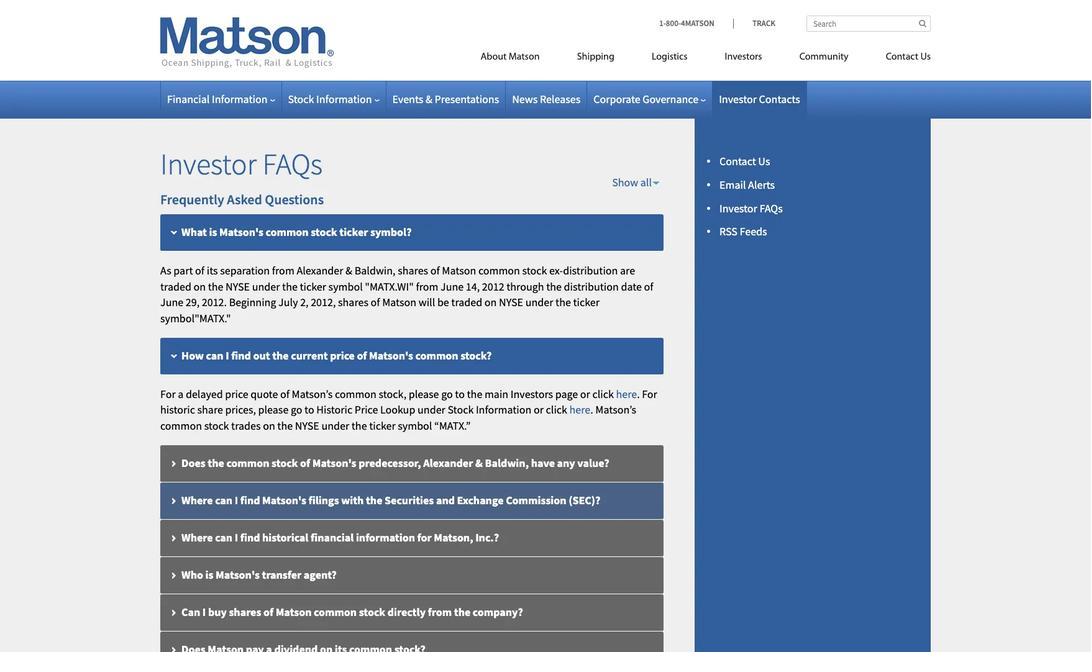 Task type: locate. For each thing, give the bounding box(es) containing it.
click right page
[[593, 387, 614, 401]]

2 horizontal spatial &
[[476, 456, 483, 471]]

0 vertical spatial investor
[[720, 92, 757, 106]]

on right trades
[[263, 419, 275, 433]]

0 vertical spatial find
[[231, 349, 251, 363]]

be
[[438, 296, 449, 310]]

common inside tab
[[266, 225, 309, 239]]

contact us up email alerts
[[720, 154, 771, 169]]

go left historic
[[291, 403, 303, 417]]

can
[[206, 349, 224, 363], [215, 494, 233, 508], [215, 531, 233, 545]]

alexander up 2012,
[[297, 264, 344, 278]]

1 vertical spatial here
[[570, 403, 591, 417]]

nyse down the through on the top
[[499, 296, 524, 310]]

of right the date
[[645, 280, 654, 294]]

& inside "tab"
[[476, 456, 483, 471]]

matson's up filings
[[313, 456, 357, 471]]

find for matson's
[[240, 494, 260, 508]]

0 vertical spatial please
[[409, 387, 439, 401]]

of inside how can i find out the current price of matson's common stock? tab
[[357, 349, 367, 363]]

shares
[[398, 264, 429, 278], [338, 296, 369, 310], [229, 606, 261, 620]]

1 vertical spatial .
[[591, 403, 594, 417]]

matson's up historic
[[292, 387, 333, 401]]

distribution left are
[[563, 264, 618, 278]]

1 horizontal spatial contact us link
[[868, 46, 931, 72]]

0 horizontal spatial faqs
[[263, 146, 323, 183]]

2 horizontal spatial information
[[476, 403, 532, 417]]

contact up email
[[720, 154, 757, 169]]

0 horizontal spatial alexander
[[297, 264, 344, 278]]

is inside tab
[[206, 568, 214, 583]]

. inside the '. for historic share prices, please go to historic price lookup under stock information or click'
[[637, 387, 640, 401]]

1 horizontal spatial traded
[[452, 296, 483, 310]]

date
[[621, 280, 642, 294]]

0 horizontal spatial matson's
[[292, 387, 333, 401]]

please up lookup
[[409, 387, 439, 401]]

& inside the as part of its separation from alexander & baldwin, shares of matson common stock ex-distribution are traded on the nyse under the ticker symbol "matx.wi" from june 14, 2012 through the distribution date of june 29, 2012. beginning july 2, 2012, shares of matson will be traded on nyse under the ticker symbol"matx."
[[346, 264, 353, 278]]

0 vertical spatial shares
[[398, 264, 429, 278]]

1 vertical spatial can
[[215, 494, 233, 508]]

show all link
[[160, 174, 664, 192]]

0 vertical spatial price
[[330, 349, 355, 363]]

current
[[291, 349, 328, 363]]

from up the july
[[272, 264, 295, 278]]

i inside where can i find historical financial information for matson, inc.? tab
[[235, 531, 238, 545]]

0 horizontal spatial &
[[346, 264, 353, 278]]

us up alerts
[[759, 154, 771, 169]]

0 horizontal spatial investors
[[511, 387, 553, 401]]

the
[[208, 280, 224, 294], [282, 280, 298, 294], [547, 280, 562, 294], [556, 296, 571, 310], [272, 349, 289, 363], [467, 387, 483, 401], [278, 419, 293, 433], [352, 419, 367, 433], [208, 456, 224, 471], [366, 494, 383, 508], [454, 606, 471, 620]]

1 vertical spatial contact
[[720, 154, 757, 169]]

0 vertical spatial .
[[637, 387, 640, 401]]

investor for "investor faqs" link
[[720, 201, 758, 216]]

1 vertical spatial baldwin,
[[485, 456, 529, 471]]

to
[[455, 387, 465, 401], [305, 403, 314, 417]]

0 vertical spatial &
[[426, 92, 433, 106]]

here link down page
[[570, 403, 591, 417]]

contact us link up email alerts
[[720, 154, 771, 169]]

track
[[753, 18, 776, 29]]

does the common stock of matson's predecessor, alexander & baldwin, have any value?
[[182, 456, 610, 471]]

distribution
[[563, 264, 618, 278], [564, 280, 619, 294]]

distribution left the date
[[564, 280, 619, 294]]

traded
[[160, 280, 191, 294], [452, 296, 483, 310]]

common down historic
[[160, 419, 202, 433]]

1 vertical spatial or
[[534, 403, 544, 417]]

of inside how can i find out the current price of matson's common stock? tab panel
[[280, 387, 290, 401]]

1 horizontal spatial on
[[263, 419, 275, 433]]

alexander down "matx."
[[424, 456, 473, 471]]

1 vertical spatial go
[[291, 403, 303, 417]]

stock information link
[[288, 92, 380, 106]]

nyse inside . matson's common stock trades on the nyse under the ticker symbol "matx."
[[295, 419, 319, 433]]

separation
[[220, 264, 270, 278]]

investor faqs up asked
[[160, 146, 323, 183]]

are
[[621, 264, 636, 278]]

0 horizontal spatial information
[[212, 92, 268, 106]]

is
[[209, 225, 217, 239], [206, 568, 214, 583]]

can for matson's
[[215, 494, 233, 508]]

1 vertical spatial to
[[305, 403, 314, 417]]

alerts
[[749, 178, 775, 192]]

price up prices,
[[225, 387, 249, 401]]

where down does
[[182, 494, 213, 508]]

0 horizontal spatial june
[[160, 296, 184, 310]]

1 vertical spatial alexander
[[424, 456, 473, 471]]

0 horizontal spatial contact us link
[[720, 154, 771, 169]]

0 vertical spatial nyse
[[226, 280, 250, 294]]

to up "matx."
[[455, 387, 465, 401]]

matson's down asked
[[220, 225, 264, 239]]

29,
[[186, 296, 200, 310]]

14,
[[466, 280, 480, 294]]

matson's up the historical
[[262, 494, 307, 508]]

i for historical
[[235, 531, 238, 545]]

1 vertical spatial is
[[206, 568, 214, 583]]

the inside tab
[[272, 349, 289, 363]]

1 horizontal spatial us
[[921, 52, 931, 62]]

directly
[[388, 606, 426, 620]]

main
[[485, 387, 509, 401]]

1 vertical spatial investor faqs
[[720, 201, 783, 216]]

is right what
[[209, 225, 217, 239]]

stock inside the as part of its separation from alexander & baldwin, shares of matson common stock ex-distribution are traded on the nyse under the ticker symbol "matx.wi" from june 14, 2012 through the distribution date of june 29, 2012. beginning july 2, 2012, shares of matson will be traded on nyse under the ticker symbol"matx."
[[523, 264, 547, 278]]

information
[[212, 92, 268, 106], [316, 92, 372, 106], [476, 403, 532, 417]]

a
[[178, 387, 184, 401]]

0 vertical spatial traded
[[160, 280, 191, 294]]

symbol down lookup
[[398, 419, 432, 433]]

common down agent?
[[314, 606, 357, 620]]

news
[[513, 92, 538, 106]]

or up have
[[534, 403, 544, 417]]

faqs up questions
[[263, 146, 323, 183]]

symbol inside the as part of its separation from alexander & baldwin, shares of matson common stock ex-distribution are traded on the nyse under the ticker symbol "matx.wi" from june 14, 2012 through the distribution date of june 29, 2012. beginning july 2, 2012, shares of matson will be traded on nyse under the ticker symbol"matx."
[[329, 280, 363, 294]]

of inside "does the common stock of matson's predecessor, alexander & baldwin, have any value?" "tab"
[[300, 456, 310, 471]]

is right who
[[206, 568, 214, 583]]

price right current
[[330, 349, 355, 363]]

matson
[[509, 52, 540, 62], [442, 264, 477, 278], [383, 296, 417, 310], [276, 606, 312, 620]]

top menu navigation
[[425, 46, 931, 72]]

tab
[[160, 632, 664, 653]]

under down the through on the top
[[526, 296, 554, 310]]

here link right page
[[616, 387, 637, 401]]

investors down "track" link
[[725, 52, 763, 62]]

shares right buy
[[229, 606, 261, 620]]

alexander
[[297, 264, 344, 278], [424, 456, 473, 471]]

0 vertical spatial june
[[441, 280, 464, 294]]

here down page
[[570, 403, 591, 417]]

0 vertical spatial baldwin,
[[355, 264, 396, 278]]

go inside the '. for historic share prices, please go to historic price lookup under stock information or click'
[[291, 403, 303, 417]]

from right directly
[[428, 606, 452, 620]]

matson's up stock,
[[369, 349, 413, 363]]

1 vertical spatial please
[[258, 403, 289, 417]]

1 vertical spatial here link
[[570, 403, 591, 417]]

about matson link
[[462, 46, 559, 72]]

0 horizontal spatial contact us
[[720, 154, 771, 169]]

where up who
[[182, 531, 213, 545]]

common up 2012
[[479, 264, 520, 278]]

1 where from the top
[[182, 494, 213, 508]]

investor down investors link
[[720, 92, 757, 106]]

search image
[[920, 19, 927, 27]]

contact us down "search" icon
[[886, 52, 931, 62]]

investor contacts link
[[720, 92, 801, 106]]

nyse down historic
[[295, 419, 319, 433]]

where inside tab
[[182, 494, 213, 508]]

common inside 'tab'
[[314, 606, 357, 620]]

shares up "matx.wi"
[[398, 264, 429, 278]]

presentations
[[435, 92, 499, 106]]

0 vertical spatial stock
[[288, 92, 314, 106]]

1 vertical spatial june
[[160, 296, 184, 310]]

information for stock information
[[316, 92, 372, 106]]

1 vertical spatial stock
[[448, 403, 474, 417]]

click down page
[[546, 403, 568, 417]]

0 vertical spatial is
[[209, 225, 217, 239]]

of right current
[[357, 349, 367, 363]]

june left 29,
[[160, 296, 184, 310]]

asked
[[227, 191, 262, 209]]

on down 2012
[[485, 296, 497, 310]]

contact us link down "search" icon
[[868, 46, 931, 72]]

out
[[253, 349, 270, 363]]

matson's
[[220, 225, 264, 239], [369, 349, 413, 363], [313, 456, 357, 471], [262, 494, 307, 508], [216, 568, 260, 583]]

historic
[[317, 403, 353, 417]]

who is matson's transfer agent?
[[182, 568, 337, 583]]

find inside tab
[[240, 494, 260, 508]]

0 vertical spatial alexander
[[297, 264, 344, 278]]

does the common stock of matson's predecessor, alexander & baldwin, have any value? tab
[[160, 446, 664, 483]]

investor faqs up feeds
[[720, 201, 783, 216]]

0 vertical spatial symbol
[[329, 280, 363, 294]]

stock inside "tab"
[[272, 456, 298, 471]]

rss feeds link
[[720, 225, 768, 239]]

company?
[[473, 606, 523, 620]]

nyse down 'separation'
[[226, 280, 250, 294]]

2 vertical spatial on
[[263, 419, 275, 433]]

matson down transfer
[[276, 606, 312, 620]]

investor
[[720, 92, 757, 106], [160, 146, 257, 183], [720, 201, 758, 216]]

0 horizontal spatial symbol
[[329, 280, 363, 294]]

0 horizontal spatial please
[[258, 403, 289, 417]]

common inside . matson's common stock trades on the nyse under the ticker symbol "matx."
[[160, 419, 202, 433]]

traded down 14,
[[452, 296, 483, 310]]

2 for from the left
[[642, 387, 658, 401]]

please down the quote
[[258, 403, 289, 417]]

common down trades
[[227, 456, 270, 471]]

0 horizontal spatial price
[[225, 387, 249, 401]]

to left historic
[[305, 403, 314, 417]]

0 vertical spatial contact
[[886, 52, 919, 62]]

june up be
[[441, 280, 464, 294]]

Search search field
[[807, 16, 931, 32]]

common left stock? at bottom left
[[416, 349, 459, 363]]

0 vertical spatial contact us
[[886, 52, 931, 62]]

. for matson's
[[591, 403, 594, 417]]

0 horizontal spatial go
[[291, 403, 303, 417]]

contact us link
[[868, 46, 931, 72], [720, 154, 771, 169]]

on
[[194, 280, 206, 294], [485, 296, 497, 310], [263, 419, 275, 433]]

faqs
[[263, 146, 323, 183], [760, 201, 783, 216]]

0 horizontal spatial baldwin,
[[355, 264, 396, 278]]

about matson
[[481, 52, 540, 62]]

investor up frequently
[[160, 146, 257, 183]]

where can i find matson's filings with the securities and exchange commission (sec)?
[[182, 494, 601, 508]]

0 vertical spatial faqs
[[263, 146, 323, 183]]

from
[[272, 264, 295, 278], [416, 280, 439, 294], [428, 606, 452, 620]]

investor faqs link
[[720, 201, 783, 216]]

please inside the '. for historic share prices, please go to historic price lookup under stock information or click'
[[258, 403, 289, 417]]

of left "its"
[[195, 264, 205, 278]]

shipping
[[577, 52, 615, 62]]

matson right the about
[[509, 52, 540, 62]]

of down who is matson's transfer agent?
[[264, 606, 274, 620]]

1 vertical spatial investor
[[160, 146, 257, 183]]

investor up rss feeds
[[720, 201, 758, 216]]

1 horizontal spatial stock
[[448, 403, 474, 417]]

0 horizontal spatial to
[[305, 403, 314, 417]]

1 horizontal spatial matson's
[[596, 403, 637, 417]]

can for out
[[206, 349, 224, 363]]

ex-
[[550, 264, 563, 278]]

corporate governance link
[[594, 92, 706, 106]]

faqs down alerts
[[760, 201, 783, 216]]

community
[[800, 52, 849, 62]]

2 vertical spatial investor
[[720, 201, 758, 216]]

0 vertical spatial here
[[616, 387, 637, 401]]

of up be
[[431, 264, 440, 278]]

1 horizontal spatial symbol
[[398, 419, 432, 433]]

the inside 'tab'
[[454, 606, 471, 620]]

where inside tab
[[182, 531, 213, 545]]

symbol"matx."
[[160, 311, 231, 326]]

baldwin, up "matx.wi"
[[355, 264, 396, 278]]

contact inside top menu navigation
[[886, 52, 919, 62]]

stock inside . matson's common stock trades on the nyse under the ticker symbol "matx."
[[204, 419, 229, 433]]

. inside . matson's common stock trades on the nyse under the ticker symbol "matx."
[[591, 403, 594, 417]]

1 vertical spatial shares
[[338, 296, 369, 310]]

investors
[[725, 52, 763, 62], [511, 387, 553, 401]]

0 vertical spatial us
[[921, 52, 931, 62]]

1 vertical spatial traded
[[452, 296, 483, 310]]

None search field
[[807, 16, 931, 32]]

for
[[418, 531, 432, 545]]

matson's up value?
[[596, 403, 637, 417]]

the inside "tab"
[[208, 456, 224, 471]]

transfer
[[262, 568, 302, 583]]

2012.
[[202, 296, 227, 310]]

from up the will
[[416, 280, 439, 294]]

1 vertical spatial matson's
[[596, 403, 637, 417]]

1 horizontal spatial for
[[642, 387, 658, 401]]

click
[[593, 387, 614, 401], [546, 403, 568, 417]]

.
[[637, 387, 640, 401], [591, 403, 594, 417]]

on up 29,
[[194, 280, 206, 294]]

can inside tab
[[215, 494, 233, 508]]

have
[[531, 456, 555, 471]]

matson's
[[292, 387, 333, 401], [596, 403, 637, 417]]

0 vertical spatial investors
[[725, 52, 763, 62]]

please
[[409, 387, 439, 401], [258, 403, 289, 417]]

share
[[197, 403, 223, 417]]

july
[[279, 296, 298, 310]]

contact down search "search field"
[[886, 52, 919, 62]]

i inside where can i find matson's filings with the securities and exchange commission (sec)? tab
[[235, 494, 238, 508]]

i
[[226, 349, 229, 363], [235, 494, 238, 508], [235, 531, 238, 545], [203, 606, 206, 620]]

buy
[[208, 606, 227, 620]]

. for historic share prices, please go to historic price lookup under stock information or click
[[160, 387, 658, 417]]

2 vertical spatial find
[[240, 531, 260, 545]]

1 horizontal spatial here
[[616, 387, 637, 401]]

baldwin, left have
[[485, 456, 529, 471]]

from inside 'tab'
[[428, 606, 452, 620]]

information for financial information
[[212, 92, 268, 106]]

2 where from the top
[[182, 531, 213, 545]]

&
[[426, 92, 433, 106], [346, 264, 353, 278], [476, 456, 483, 471]]

i inside how can i find out the current price of matson's common stock? tab
[[226, 349, 229, 363]]

us inside top menu navigation
[[921, 52, 931, 62]]

1 vertical spatial where
[[182, 531, 213, 545]]

0 vertical spatial to
[[455, 387, 465, 401]]

where
[[182, 494, 213, 508], [182, 531, 213, 545]]

show all frequently asked questions
[[160, 175, 652, 209]]

shares right 2012,
[[338, 296, 369, 310]]

commission
[[506, 494, 567, 508]]

1 vertical spatial &
[[346, 264, 353, 278]]

under up "matx."
[[418, 403, 446, 417]]

1 vertical spatial from
[[416, 280, 439, 294]]

stock
[[288, 92, 314, 106], [448, 403, 474, 417]]

stock?
[[461, 349, 492, 363]]

2 vertical spatial &
[[476, 456, 483, 471]]

price inside how can i find out the current price of matson's common stock? tab panel
[[225, 387, 249, 401]]

investors left page
[[511, 387, 553, 401]]

can i buy shares of matson common stock directly from the company? tab
[[160, 595, 664, 632]]

june
[[441, 280, 464, 294], [160, 296, 184, 310]]

0 horizontal spatial here
[[570, 403, 591, 417]]

for a delayed price quote of matson's common stock, please go to the main investors page or click here
[[160, 387, 637, 401]]

2 horizontal spatial nyse
[[499, 296, 524, 310]]

or right page
[[581, 387, 591, 401]]

2 vertical spatial from
[[428, 606, 452, 620]]

is inside tab
[[209, 225, 217, 239]]

nyse
[[226, 280, 250, 294], [499, 296, 524, 310], [295, 419, 319, 433]]

traded down part
[[160, 280, 191, 294]]

1 horizontal spatial .
[[637, 387, 640, 401]]

0 vertical spatial contact us link
[[868, 46, 931, 72]]

common down questions
[[266, 225, 309, 239]]

go up "matx."
[[442, 387, 453, 401]]

email alerts link
[[720, 178, 775, 192]]

1 horizontal spatial price
[[330, 349, 355, 363]]

under down historic
[[322, 419, 350, 433]]

here right page
[[616, 387, 637, 401]]

here link
[[616, 387, 637, 401], [570, 403, 591, 417]]

investors inside top menu navigation
[[725, 52, 763, 62]]

us down "search" icon
[[921, 52, 931, 62]]

symbol up 2012,
[[329, 280, 363, 294]]

1 horizontal spatial baldwin,
[[485, 456, 529, 471]]

about
[[481, 52, 507, 62]]

alexander inside the as part of its separation from alexander & baldwin, shares of matson common stock ex-distribution are traded on the nyse under the ticker symbol "matx.wi" from june 14, 2012 through the distribution date of june 29, 2012. beginning july 2, 2012, shares of matson will be traded on nyse under the ticker symbol"matx."
[[297, 264, 344, 278]]

of right the quote
[[280, 387, 290, 401]]

1 horizontal spatial faqs
[[760, 201, 783, 216]]

for
[[160, 387, 176, 401], [642, 387, 658, 401]]

what is matson's common stock ticker symbol? tab
[[160, 214, 664, 252]]

shares inside 'tab'
[[229, 606, 261, 620]]

of up filings
[[300, 456, 310, 471]]

can i buy shares of matson common stock directly from the company?
[[182, 606, 523, 620]]

matson inside top menu navigation
[[509, 52, 540, 62]]

1 horizontal spatial alexander
[[424, 456, 473, 471]]



Task type: vqa. For each thing, say whether or not it's contained in the screenshot.
800-
yes



Task type: describe. For each thing, give the bounding box(es) containing it.
exchange
[[457, 494, 504, 508]]

releases
[[540, 92, 581, 106]]

baldwin, inside "tab"
[[485, 456, 529, 471]]

find for out
[[231, 349, 251, 363]]

frequently
[[160, 191, 224, 209]]

part
[[174, 264, 193, 278]]

matson's inside tab
[[220, 225, 264, 239]]

1 horizontal spatial here link
[[616, 387, 637, 401]]

"matx.wi"
[[365, 280, 414, 294]]

2 horizontal spatial on
[[485, 296, 497, 310]]

investors inside how can i find out the current price of matson's common stock? tab panel
[[511, 387, 553, 401]]

quote
[[251, 387, 278, 401]]

questions
[[265, 191, 324, 209]]

can for historical
[[215, 531, 233, 545]]

lookup
[[380, 403, 416, 417]]

1 horizontal spatial please
[[409, 387, 439, 401]]

financial
[[311, 531, 354, 545]]

is for who
[[206, 568, 214, 583]]

inc.?
[[476, 531, 499, 545]]

find for historical
[[240, 531, 260, 545]]

trades
[[231, 419, 261, 433]]

1 horizontal spatial june
[[441, 280, 464, 294]]

stock inside 'tab'
[[359, 606, 386, 620]]

as
[[160, 264, 171, 278]]

0 horizontal spatial traded
[[160, 280, 191, 294]]

through
[[507, 280, 544, 294]]

all
[[641, 175, 652, 189]]

will
[[419, 296, 435, 310]]

is for what
[[209, 225, 217, 239]]

historic
[[160, 403, 195, 417]]

ticker inside tab
[[340, 225, 368, 239]]

matson down "matx.wi"
[[383, 296, 417, 310]]

logistics
[[652, 52, 688, 62]]

where for where can i find historical financial information for matson, inc.?
[[182, 531, 213, 545]]

stock information
[[288, 92, 372, 106]]

matson,
[[434, 531, 474, 545]]

symbol inside . matson's common stock trades on the nyse under the ticker symbol "matx."
[[398, 419, 432, 433]]

where can i find matson's filings with the securities and exchange commission (sec)? tab
[[160, 483, 664, 520]]

common up price
[[335, 387, 377, 401]]

1 vertical spatial distribution
[[564, 280, 619, 294]]

click inside the '. for historic share prices, please go to historic price lookup under stock information or click'
[[546, 403, 568, 417]]

filings
[[309, 494, 339, 508]]

0 horizontal spatial nyse
[[226, 280, 250, 294]]

ticker inside . matson's common stock trades on the nyse under the ticker symbol "matx."
[[369, 419, 396, 433]]

what is matson's common stock ticker symbol?
[[182, 225, 412, 239]]

what is matson's common stock ticker symbol? tab panel
[[160, 263, 664, 327]]

value?
[[578, 456, 610, 471]]

matson inside 'tab'
[[276, 606, 312, 620]]

1 vertical spatial us
[[759, 154, 771, 169]]

of inside can i buy shares of matson common stock directly from the company? 'tab'
[[264, 606, 274, 620]]

baldwin, inside the as part of its separation from alexander & baldwin, shares of matson common stock ex-distribution are traded on the nyse under the ticker symbol "matx.wi" from june 14, 2012 through the distribution date of june 29, 2012. beginning july 2, 2012, shares of matson will be traded on nyse under the ticker symbol"matx."
[[355, 264, 396, 278]]

i inside can i buy shares of matson common stock directly from the company? 'tab'
[[203, 606, 206, 620]]

alexander inside "tab"
[[424, 456, 473, 471]]

can
[[182, 606, 200, 620]]

delayed
[[186, 387, 223, 401]]

corporate governance
[[594, 92, 699, 106]]

predecessor,
[[359, 456, 421, 471]]

price inside how can i find out the current price of matson's common stock? tab
[[330, 349, 355, 363]]

information inside the '. for historic share prices, please go to historic price lookup under stock information or click'
[[476, 403, 532, 417]]

financial information link
[[167, 92, 275, 106]]

stock,
[[379, 387, 407, 401]]

1 for from the left
[[160, 387, 176, 401]]

4matson
[[682, 18, 715, 29]]

common inside "tab"
[[227, 456, 270, 471]]

1 horizontal spatial shares
[[338, 296, 369, 310]]

contacts
[[760, 92, 801, 106]]

where can i find historical financial information for matson, inc.? tab
[[160, 520, 664, 558]]

common inside tab
[[416, 349, 459, 363]]

2012
[[482, 280, 505, 294]]

contact us inside top menu navigation
[[886, 52, 931, 62]]

does
[[182, 456, 206, 471]]

and
[[436, 494, 455, 508]]

any
[[558, 456, 576, 471]]

historical
[[262, 531, 309, 545]]

matson's inside tab
[[262, 494, 307, 508]]

0 horizontal spatial contact
[[720, 154, 757, 169]]

1 horizontal spatial &
[[426, 92, 433, 106]]

how can i find out the current price of matson's common stock? tab panel
[[160, 387, 664, 435]]

what
[[182, 225, 207, 239]]

securities
[[385, 494, 434, 508]]

agent?
[[304, 568, 337, 583]]

investors link
[[707, 46, 781, 72]]

matson up 14,
[[442, 264, 477, 278]]

email
[[720, 178, 746, 192]]

2 horizontal spatial shares
[[398, 264, 429, 278]]

how can i find out the current price of matson's common stock? tab
[[160, 338, 664, 375]]

0 horizontal spatial stock
[[288, 92, 314, 106]]

matson image
[[160, 17, 335, 68]]

where for where can i find matson's filings with the securities and exchange commission (sec)?
[[182, 494, 213, 508]]

. for for
[[637, 387, 640, 401]]

financial
[[167, 92, 210, 106]]

on inside . matson's common stock trades on the nyse under the ticker symbol "matx."
[[263, 419, 275, 433]]

0 horizontal spatial on
[[194, 280, 206, 294]]

matson's up buy
[[216, 568, 260, 583]]

1-
[[660, 18, 667, 29]]

track link
[[734, 18, 776, 29]]

2012,
[[311, 296, 336, 310]]

. matson's common stock trades on the nyse under the ticker symbol "matx."
[[160, 403, 637, 433]]

1 horizontal spatial or
[[581, 387, 591, 401]]

who
[[182, 568, 203, 583]]

investor for investor contacts "link"
[[720, 92, 757, 106]]

events & presentations link
[[393, 92, 499, 106]]

0 vertical spatial from
[[272, 264, 295, 278]]

as part of its separation from alexander & baldwin, shares of matson common stock ex-distribution are traded on the nyse under the ticker symbol "matx.wi" from june 14, 2012 through the distribution date of june 29, 2012. beginning july 2, 2012, shares of matson will be traded on nyse under the ticker symbol"matx."
[[160, 264, 654, 326]]

prices,
[[225, 403, 256, 417]]

rss
[[720, 225, 738, 239]]

matson's inside "tab"
[[313, 456, 357, 471]]

0 vertical spatial matson's
[[292, 387, 333, 401]]

1 horizontal spatial click
[[593, 387, 614, 401]]

email alerts
[[720, 178, 775, 192]]

symbol?
[[371, 225, 412, 239]]

0 vertical spatial distribution
[[563, 264, 618, 278]]

of down "matx.wi"
[[371, 296, 380, 310]]

under inside the '. for historic share prices, please go to historic price lookup under stock information or click'
[[418, 403, 446, 417]]

events & presentations
[[393, 92, 499, 106]]

common inside the as part of its separation from alexander & baldwin, shares of matson common stock ex-distribution are traded on the nyse under the ticker symbol "matx.wi" from june 14, 2012 through the distribution date of june 29, 2012. beginning july 2, 2012, shares of matson will be traded on nyse under the ticker symbol"matx."
[[479, 264, 520, 278]]

shipping link
[[559, 46, 634, 72]]

0 vertical spatial go
[[442, 387, 453, 401]]

1 vertical spatial faqs
[[760, 201, 783, 216]]

its
[[207, 264, 218, 278]]

the inside tab
[[366, 494, 383, 508]]

"matx."
[[435, 419, 471, 433]]

stock inside the '. for historic share prices, please go to historic price lookup under stock information or click'
[[448, 403, 474, 417]]

financial information
[[167, 92, 268, 106]]

to inside the '. for historic share prices, please go to historic price lookup under stock information or click'
[[305, 403, 314, 417]]

or inside the '. for historic share prices, please go to historic price lookup under stock information or click'
[[534, 403, 544, 417]]

corporate
[[594, 92, 641, 106]]

events
[[393, 92, 424, 106]]

1 vertical spatial nyse
[[499, 296, 524, 310]]

rss feeds
[[720, 225, 768, 239]]

stock inside tab
[[311, 225, 337, 239]]

i for matson's
[[235, 494, 238, 508]]

under inside . matson's common stock trades on the nyse under the ticker symbol "matx."
[[322, 419, 350, 433]]

matson's inside . matson's common stock trades on the nyse under the ticker symbol "matx."
[[596, 403, 637, 417]]

800-
[[667, 18, 682, 29]]

under up beginning
[[252, 280, 280, 294]]

(sec)?
[[569, 494, 601, 508]]

0 vertical spatial investor faqs
[[160, 146, 323, 183]]

0 horizontal spatial here link
[[570, 403, 591, 417]]

1-800-4matson link
[[660, 18, 734, 29]]

who is matson's transfer agent? tab
[[160, 558, 664, 595]]

for inside the '. for historic share prices, please go to historic price lookup under stock information or click'
[[642, 387, 658, 401]]

how can i find out the current price of matson's common stock?
[[182, 349, 492, 363]]

1 horizontal spatial investor faqs
[[720, 201, 783, 216]]

price
[[355, 403, 378, 417]]

2,
[[300, 296, 309, 310]]

1 vertical spatial contact us link
[[720, 154, 771, 169]]

i for out
[[226, 349, 229, 363]]



